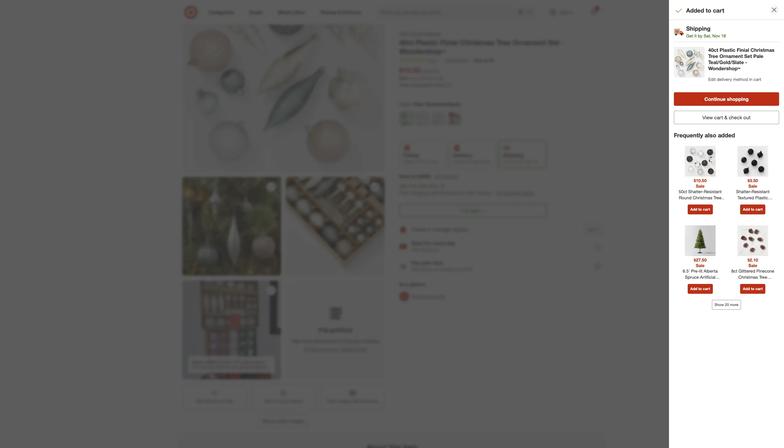 Task type: vqa. For each thing, say whether or not it's contained in the screenshot.
7 link
yes



Task type: describe. For each thing, give the bounding box(es) containing it.
lit
[[699, 269, 703, 274]]

round
[[679, 195, 692, 200]]

$15.00
[[428, 69, 439, 74]]

pickup
[[403, 152, 419, 158]]

40ct plastic finial christmas tree ornament set pale teal/gold/slate - wondershop™ image
[[674, 47, 705, 77]]

shatter- inside button
[[412, 294, 427, 299]]

What can we help you find? suggestions appear below search field
[[376, 6, 529, 19]]

1 horizontal spatial over
[[454, 267, 462, 272]]

pink/champagne image
[[432, 112, 445, 125]]

add to cart for $27.50
[[690, 287, 710, 291]]

add to cart for $2.10
[[743, 287, 763, 291]]

$27.50
[[694, 257, 707, 263]]

- inside shop all wondershop 40ct plastic finial christmas tree ornament set - wondershop™
[[561, 38, 564, 47]]

pinecone
[[756, 269, 774, 274]]

see it in your space
[[264, 398, 302, 404]]

location
[[444, 174, 459, 179]]

7 link
[[587, 6, 601, 19]]

redcard inside save 5% every day with redcard
[[421, 247, 439, 253]]

image gallery element
[[182, 0, 385, 428]]

to for $10.50
[[698, 207, 702, 212]]

reg
[[422, 69, 427, 74]]

40ct inside shop all wondershop 40ct plastic finial christmas tree ornament set - wondershop™
[[399, 38, 414, 47]]

wondershop
[[416, 31, 441, 36]]

all
[[411, 31, 415, 36]]

2 horizontal spatial sat,
[[704, 33, 711, 38]]

- inside $27.50 sale 6.5' pre-lit alberta spruce artificial christmas tree - wondershop™
[[714, 281, 716, 286]]

a for space
[[336, 398, 339, 404]]

as
[[468, 159, 472, 164]]

search
[[525, 10, 540, 16]]

frequently
[[674, 131, 703, 139]]

every
[[433, 240, 446, 246]]

tree inside $27.50 sale 6.5' pre-lit alberta spruce artificial christmas tree - wondershop™
[[705, 281, 713, 286]]

a for glance
[[406, 281, 409, 287]]

add to cart button for $27.50
[[688, 284, 713, 294]]

and
[[353, 338, 361, 344]]

christmas inside 40ct plastic finial christmas tree ornament set pale teal/gold/slate - wondershop™
[[751, 47, 775, 53]]

pay over time with affirm on orders over $100
[[412, 260, 472, 272]]

40ct plastic finial christmas tree ornament set pale teal/gold/slate - wondershop™
[[708, 47, 775, 71]]

get inside get it by sat, nov 18 free shipping with redcard or $35 orders - exclusions apply.
[[399, 183, 407, 189]]

add for $3.50
[[743, 207, 750, 212]]

2 this from the left
[[362, 398, 369, 404]]

wondershop™ inside 40ct plastic finial christmas tree ornament set pale teal/gold/slate - wondershop™
[[708, 65, 740, 71]]

0 horizontal spatial pale
[[414, 101, 424, 107]]

when purchased online
[[399, 82, 445, 87]]

ship
[[399, 173, 410, 179]]

shatter-resistant
[[412, 294, 445, 299]]

day
[[447, 240, 455, 246]]

see this item in 3d button
[[182, 384, 246, 409]]

with inside button
[[353, 398, 361, 404]]

20
[[725, 303, 729, 307]]

create or manage registry
[[412, 226, 469, 233]]

3d
[[227, 398, 232, 404]]

- inside get it by sat, nov 18 free shipping with redcard or $35 orders - exclusions apply.
[[493, 190, 494, 196]]

spruce
[[685, 275, 699, 280]]

it inside button
[[273, 398, 276, 404]]

$10.50 reg $15.00 sale save $ 4.50 ( 30 % off )
[[399, 66, 443, 81]]

add for $2.10
[[743, 287, 750, 291]]

color
[[399, 101, 411, 107]]

plan a space with this item button
[[320, 384, 385, 409]]

sale for $27.50 sale 6.5' pre-lit alberta spruce artificial christmas tree - wondershop™
[[696, 263, 705, 268]]

time
[[433, 260, 443, 266]]

pale teal/gold/slate image
[[400, 112, 413, 125]]

resistant inside button
[[427, 294, 445, 299]]

(
[[428, 76, 429, 81]]

only
[[474, 58, 483, 63]]

everyone's
[[314, 338, 337, 344]]

wondershop™ for resistant
[[687, 207, 714, 213]]

0 horizontal spatial over
[[422, 260, 432, 266]]

redcard inside get it by sat, nov 18 free shipping with redcard or $35 orders - exclusions apply.
[[441, 190, 461, 196]]

what
[[302, 338, 312, 344]]

glittered
[[739, 269, 755, 274]]

3
[[446, 58, 448, 63]]

only at
[[474, 58, 488, 63]]

1 item from the left
[[213, 398, 221, 404]]

manage
[[434, 226, 451, 233]]

more inside button
[[730, 303, 739, 307]]

resistant inside $10.50 sale 50ct shatter-resistant round christmas tree ornament set - wondershop™
[[704, 189, 722, 194]]

check
[[304, 346, 318, 352]]

view
[[703, 114, 713, 120]]

wondershop™ for lit
[[687, 287, 714, 292]]

at a glance
[[399, 281, 426, 287]]

2 space from the left
[[340, 398, 352, 404]]

delivery
[[453, 152, 472, 158]]

questions
[[449, 58, 469, 63]]

1 vertical spatial or
[[428, 226, 432, 233]]

show for show 20 more
[[715, 303, 724, 307]]

also
[[705, 131, 716, 139]]

40ct plastic finial christmas tree ornament set - wondershop™, 3 of 7 image
[[286, 177, 385, 276]]

@gala_mk85
[[192, 360, 214, 364]]

check out more target finds link
[[292, 346, 379, 353]]

sat, inside get it by sat, nov 18 free shipping with redcard or $35 orders - exclusions apply.
[[419, 183, 428, 189]]

loving
[[339, 338, 352, 344]]

sign in button
[[584, 225, 602, 235]]

alberta
[[704, 269, 718, 274]]

2
[[426, 159, 428, 164]]

edit delivery method in cart
[[708, 77, 761, 82]]

affirm
[[421, 267, 433, 272]]

registry
[[453, 226, 469, 233]]

on
[[434, 267, 439, 272]]

$35
[[468, 190, 476, 196]]

215 link
[[399, 57, 442, 64]]

- inside $2.10 sale 8ct glittered pinecone christmas tree ornament set - wondershop™
[[766, 281, 768, 286]]

$3.50
[[748, 178, 758, 183]]

added
[[718, 131, 735, 139]]

in left your
[[277, 398, 280, 404]]

get it by sat, nov 18 free shipping with redcard or $35 orders - exclusions apply.
[[399, 183, 535, 196]]

1 vertical spatial 18
[[533, 159, 537, 164]]

pickup ready within 2 hours
[[403, 152, 438, 164]]

- inside $10.50 sale 50ct shatter-resistant round christmas tree ornament set - wondershop™
[[714, 201, 715, 207]]

christmas inside $10.50 sale 50ct shatter-resistant round christmas tree ornament set - wondershop™
[[693, 195, 712, 200]]

0 vertical spatial get
[[686, 33, 693, 38]]

$10.50 sale 50ct shatter-resistant round christmas tree ornament set - wondershop™
[[679, 178, 722, 213]]

- inside 40ct plastic finial christmas tree ornament set pale teal/gold/slate - wondershop™
[[745, 59, 747, 65]]

ornament inside shop all wondershop 40ct plastic finial christmas tree ornament set - wondershop™
[[513, 38, 546, 47]]

more inside see what everyone's loving and sharing check out more target finds
[[328, 346, 339, 352]]

teal/gold/slate inside 40ct plastic finial christmas tree ornament set pale teal/gold/slate - wondershop™
[[708, 59, 744, 65]]

nov inside "dialog"
[[712, 33, 720, 38]]

images
[[289, 418, 305, 424]]

7
[[596, 6, 598, 10]]

sign in
[[588, 227, 599, 232]]

shatter-resistant textured plastic christmas tree ornament set 20pc - wondershop™ image
[[738, 146, 768, 177]]

with inside save 5% every day with redcard
[[412, 247, 420, 253]]

8ct glittered pinecone christmas tree ornament set - wondershop™ image
[[738, 226, 768, 256]]

1 horizontal spatial sat,
[[518, 159, 525, 164]]

pale inside 40ct plastic finial christmas tree ornament set pale teal/gold/slate - wondershop™
[[753, 53, 763, 59]]

$10.50 for $10.50 sale 50ct shatter-resistant round christmas tree ornament set - wondershop™
[[694, 178, 707, 183]]

94806
[[417, 173, 431, 179]]

plan
[[327, 398, 335, 404]]

soon
[[459, 159, 467, 164]]

by inside get it by sat, nov 18 free shipping with redcard or $35 orders - exclusions apply.
[[413, 183, 418, 189]]

)
[[442, 76, 443, 81]]

show 20 more button
[[712, 300, 741, 310]]

apply.
[[522, 190, 535, 196]]

your
[[281, 398, 290, 404]]

shipping inside "dialog"
[[686, 25, 711, 32]]

$100
[[463, 267, 472, 272]]

nov inside get it by sat, nov 18 free shipping with redcard or $35 orders - exclusions apply.
[[429, 183, 438, 189]]

1 horizontal spatial nov
[[526, 159, 532, 164]]



Task type: locate. For each thing, give the bounding box(es) containing it.
set inside $2.10 sale 8ct glittered pinecone christmas tree ornament set - wondershop™
[[758, 281, 765, 286]]

1 horizontal spatial by
[[513, 159, 517, 164]]

plastic down wondershop
[[416, 38, 438, 47]]

tree inside $2.10 sale 8ct glittered pinecone christmas tree ornament set - wondershop™
[[759, 275, 767, 280]]

1 vertical spatial out
[[319, 346, 326, 352]]

1 vertical spatial sat,
[[518, 159, 525, 164]]

1 horizontal spatial with
[[431, 190, 440, 196]]

red/green/gold image
[[448, 112, 461, 125]]

2 horizontal spatial get
[[686, 33, 693, 38]]

in right the sign
[[596, 227, 599, 232]]

with right plan
[[353, 398, 361, 404]]

1 horizontal spatial a
[[406, 281, 409, 287]]

hours
[[429, 159, 438, 164]]

add to cart button down glittered
[[740, 284, 766, 294]]

as
[[453, 159, 458, 164]]

0 horizontal spatial nov
[[429, 183, 438, 189]]

wondershop™ inside shop all wondershop 40ct plastic finial christmas tree ornament set - wondershop™
[[399, 47, 446, 55]]

$2.10
[[748, 257, 758, 263]]

resistant right 50ct at the right top of page
[[704, 189, 722, 194]]

add to cart
[[690, 207, 710, 212], [743, 207, 763, 212], [690, 287, 710, 291], [743, 287, 763, 291]]

add to cart for $10.50
[[690, 207, 710, 212]]

0 horizontal spatial this
[[205, 398, 212, 404]]

2 vertical spatial sat,
[[419, 183, 428, 189]]

1 horizontal spatial get
[[503, 159, 509, 164]]

1 horizontal spatial show
[[715, 303, 724, 307]]

40ct right 40ct plastic finial christmas tree ornament set pale teal/gold/slate - wondershop™ 'image'
[[708, 47, 718, 53]]

sale down $27.50
[[696, 263, 705, 268]]

tree inside $10.50 sale 50ct shatter-resistant round christmas tree ornament set - wondershop™
[[714, 195, 722, 200]]

in inside "dialog"
[[749, 77, 753, 82]]

0 vertical spatial out
[[743, 114, 751, 120]]

2 vertical spatial nov
[[429, 183, 438, 189]]

in right method
[[749, 77, 753, 82]]

sale for $10.50 sale 50ct shatter-resistant round christmas tree ornament set - wondershop™
[[696, 183, 705, 189]]

by inside "dialog"
[[698, 33, 703, 38]]

more left "images"
[[276, 418, 287, 424]]

wondershop™ for plastic
[[399, 47, 446, 55]]

set inside 40ct plastic finial christmas tree ornament set pale teal/gold/slate - wondershop™
[[744, 53, 752, 59]]

add down glittered
[[743, 287, 750, 291]]

1 horizontal spatial redcard
[[441, 190, 461, 196]]

0 horizontal spatial plastic
[[416, 38, 438, 47]]

with down save
[[412, 247, 420, 253]]

0 horizontal spatial 18
[[439, 183, 445, 189]]

see it in your space button
[[251, 384, 316, 409]]

get up free
[[399, 183, 407, 189]]

view cart & check out link
[[674, 111, 779, 124]]

item
[[213, 398, 221, 404], [370, 398, 378, 404]]

see this item in 3d
[[196, 398, 232, 404]]

plastic up the delivery
[[720, 47, 735, 53]]

1 vertical spatial more
[[328, 346, 339, 352]]

ornament inside $2.10 sale 8ct glittered pinecone christmas tree ornament set - wondershop™
[[738, 281, 757, 286]]

1 vertical spatial show
[[262, 418, 275, 424]]

0 horizontal spatial item
[[213, 398, 221, 404]]

teal/gold/slate up the delivery
[[708, 59, 744, 65]]

exclusions
[[497, 190, 521, 196]]

at
[[484, 58, 488, 63]]

off
[[438, 76, 442, 81]]

tree inside shop all wondershop 40ct plastic finial christmas tree ornament set - wondershop™
[[497, 38, 511, 47]]

1 vertical spatial nov
[[526, 159, 532, 164]]

40ct down shop
[[399, 38, 414, 47]]

tree inside 40ct plastic finial christmas tree ornament set pale teal/gold/slate - wondershop™
[[708, 53, 718, 59]]

edit location button
[[435, 173, 459, 180]]

shipping get it by sat, nov 18 inside "dialog"
[[686, 25, 726, 38]]

add for $27.50
[[690, 287, 697, 291]]

0 horizontal spatial 40ct
[[399, 38, 414, 47]]

in left 3d
[[223, 398, 226, 404]]

finial inside 40ct plastic finial christmas tree ornament set pale teal/gold/slate - wondershop™
[[737, 47, 749, 53]]

add down the spruce on the bottom right
[[690, 287, 697, 291]]

wondershop™
[[399, 47, 446, 55], [708, 65, 740, 71], [687, 207, 714, 213], [687, 287, 714, 292], [740, 287, 766, 292]]

0 vertical spatial nov
[[712, 33, 720, 38]]

50ct
[[679, 189, 687, 194]]

50ct shatter-resistant round christmas tree ornament set - wondershop™ image
[[685, 146, 716, 177]]

2 vertical spatial get
[[399, 183, 407, 189]]

finial
[[440, 38, 458, 47], [737, 47, 749, 53]]

1 vertical spatial resistant
[[427, 294, 445, 299]]

0 horizontal spatial $10.50
[[399, 66, 421, 74]]

free
[[399, 190, 409, 196]]

redcard down location at the right top of the page
[[441, 190, 461, 196]]

0 vertical spatial redcard
[[441, 190, 461, 196]]

over left $100
[[454, 267, 462, 272]]

6pm
[[473, 159, 480, 164]]

with down pay
[[412, 267, 420, 272]]

shatter- down glance
[[412, 294, 427, 299]]

0 vertical spatial pale
[[753, 53, 763, 59]]

by right today
[[513, 159, 517, 164]]

shatter- up round on the right top of page
[[688, 189, 704, 194]]

2 horizontal spatial see
[[292, 338, 300, 344]]

resistant down on
[[427, 294, 445, 299]]

at
[[399, 281, 404, 287]]

0 vertical spatial over
[[422, 260, 432, 266]]

sign
[[588, 227, 595, 232]]

0 vertical spatial orders
[[477, 190, 491, 196]]

sat,
[[704, 33, 711, 38], [518, 159, 525, 164], [419, 183, 428, 189]]

teal/gold/slate up pink/champagne "icon"
[[425, 101, 461, 107]]

1 vertical spatial by
[[513, 159, 517, 164]]

get
[[686, 33, 693, 38], [503, 159, 509, 164], [399, 183, 407, 189]]

finial up 3
[[440, 38, 458, 47]]

with inside get it by sat, nov 18 free shipping with redcard or $35 orders - exclusions apply.
[[431, 190, 440, 196]]

add down '$3.50 sale'
[[743, 207, 750, 212]]

it left your
[[273, 398, 276, 404]]

1 this from the left
[[205, 398, 212, 404]]

add to cart button for $2.10
[[740, 284, 766, 294]]

show 20 more
[[715, 303, 739, 307]]

more right 20
[[730, 303, 739, 307]]

set inside shop all wondershop 40ct plastic finial christmas tree ornament set - wondershop™
[[548, 38, 559, 47]]

out inside see what everyone's loving and sharing check out more target finds
[[319, 346, 326, 352]]

out down everyone's on the left of page
[[319, 346, 326, 352]]

continue shopping button
[[674, 92, 779, 106]]

0 vertical spatial plastic
[[416, 38, 438, 47]]

2 vertical spatial 18
[[439, 183, 445, 189]]

get right today
[[503, 159, 509, 164]]

40ct inside 40ct plastic finial christmas tree ornament set pale teal/gold/slate - wondershop™
[[708, 47, 718, 53]]

0 vertical spatial more
[[730, 303, 739, 307]]

40ct plastic finial christmas tree ornament set - wondershop™, 1 of 7 image
[[182, 0, 385, 172]]

see for see this item in 3d
[[196, 398, 204, 404]]

$10.50 for $10.50 reg $15.00 sale save $ 4.50 ( 30 % off )
[[399, 66, 421, 74]]

dialog
[[669, 0, 784, 448]]

add to cart button for $3.50
[[740, 205, 766, 215]]

or inside get it by sat, nov 18 free shipping with redcard or $35 orders - exclusions apply.
[[462, 190, 466, 196]]

edit location
[[435, 174, 459, 179]]

0 horizontal spatial shipping get it by sat, nov 18
[[503, 152, 537, 164]]

show
[[715, 303, 724, 307], [262, 418, 275, 424]]

sale inside $2.10 sale 8ct glittered pinecone christmas tree ornament set - wondershop™
[[748, 263, 757, 268]]

sale down $3.50
[[748, 183, 757, 189]]

1 horizontal spatial shipping get it by sat, nov 18
[[686, 25, 726, 38]]

sale down 50ct shatter-resistant round christmas tree ornament set - wondershop™ image
[[696, 183, 705, 189]]

edit left location at the right top of the page
[[435, 174, 442, 179]]

wondershop™ inside $27.50 sale 6.5' pre-lit alberta spruce artificial christmas tree - wondershop™
[[687, 287, 714, 292]]

1 horizontal spatial shatter-
[[688, 189, 704, 194]]

more
[[730, 303, 739, 307], [328, 346, 339, 352], [276, 418, 287, 424]]

it right today
[[510, 159, 512, 164]]

continue shopping
[[705, 96, 749, 102]]

1 vertical spatial shipping get it by sat, nov 18
[[503, 152, 537, 164]]

shatter-resistant button
[[399, 290, 445, 303]]

it inside get it by sat, nov 18 free shipping with redcard or $35 orders - exclusions apply.
[[409, 183, 411, 189]]

add to cart button down round on the right top of page
[[688, 205, 713, 215]]

$10.50 inside $10.50 reg $15.00 sale save $ 4.50 ( 30 % off )
[[399, 66, 421, 74]]

a right at
[[406, 281, 409, 287]]

0 vertical spatial shipping
[[686, 25, 711, 32]]

a right plan
[[336, 398, 339, 404]]

redcard down 5%
[[421, 247, 439, 253]]

plastic
[[416, 38, 438, 47], [720, 47, 735, 53]]

1 horizontal spatial more
[[328, 346, 339, 352]]

0 vertical spatial show
[[715, 303, 724, 307]]

it down "added"
[[694, 33, 697, 38]]

0 vertical spatial edit
[[708, 77, 716, 82]]

ready
[[403, 159, 414, 164]]

#targetstyle
[[318, 326, 353, 333]]

exclusions apply. link
[[497, 190, 535, 196]]

over up affirm
[[422, 260, 432, 266]]

1 horizontal spatial finial
[[737, 47, 749, 53]]

set inside $10.50 sale 50ct shatter-resistant round christmas tree ornament set - wondershop™
[[706, 201, 712, 207]]

or left '$35' in the top of the page
[[462, 190, 466, 196]]

check
[[729, 114, 742, 120]]

0 vertical spatial shipping get it by sat, nov 18
[[686, 25, 726, 38]]

space right plan
[[340, 398, 352, 404]]

photo from @gala_mk85, 4 of 7 image
[[182, 281, 281, 379]]

18
[[721, 33, 726, 38], [533, 159, 537, 164], [439, 183, 445, 189]]

1 with from the top
[[412, 247, 420, 253]]

0 horizontal spatial edit
[[435, 174, 442, 179]]

orders right '$35' in the top of the page
[[477, 190, 491, 196]]

0 vertical spatial 18
[[721, 33, 726, 38]]

sale down $2.10
[[748, 263, 757, 268]]

sale inside $10.50 reg $15.00 sale save $ 4.50 ( 30 % off )
[[399, 76, 408, 81]]

finial up method
[[737, 47, 749, 53]]

add to cart button down artificial
[[688, 284, 713, 294]]

show for show more images
[[262, 418, 275, 424]]

or
[[462, 190, 466, 196], [428, 226, 432, 233]]

pale
[[753, 53, 763, 59], [414, 101, 424, 107]]

show inside button
[[262, 418, 275, 424]]

see for see it in your space
[[264, 398, 272, 404]]

edit inside "dialog"
[[708, 77, 716, 82]]

2 vertical spatial more
[[276, 418, 287, 424]]

6.5'
[[683, 269, 690, 274]]

#targetstyle preview 1 image
[[329, 307, 341, 320]]

orders inside get it by sat, nov 18 free shipping with redcard or $35 orders - exclusions apply.
[[477, 190, 491, 196]]

shopping
[[727, 96, 749, 102]]

0 horizontal spatial out
[[319, 346, 326, 352]]

1 space from the left
[[291, 398, 302, 404]]

to for $3.50
[[751, 207, 755, 212]]

1 vertical spatial with
[[353, 398, 361, 404]]

2 with from the top
[[412, 267, 420, 272]]

1 horizontal spatial resistant
[[704, 189, 722, 194]]

6.5' pre-lit alberta spruce artificial christmas tree - wondershop™ image
[[685, 226, 716, 256]]

edit for edit location
[[435, 174, 442, 179]]

0 vertical spatial a
[[406, 281, 409, 287]]

1 vertical spatial a
[[336, 398, 339, 404]]

save
[[409, 76, 417, 81]]

christmas inside shop all wondershop 40ct plastic finial christmas tree ornament set - wondershop™
[[460, 38, 495, 47]]

18 inside "dialog"
[[721, 33, 726, 38]]

color pale teal/gold/slate
[[399, 101, 461, 107]]

see left "what"
[[292, 338, 300, 344]]

0 vertical spatial $10.50
[[399, 66, 421, 74]]

1 horizontal spatial 18
[[533, 159, 537, 164]]

dialog containing added to cart
[[669, 0, 784, 448]]

1 vertical spatial shatter-
[[412, 294, 427, 299]]

add to cart for $3.50
[[743, 207, 763, 212]]

1 vertical spatial pale
[[414, 101, 424, 107]]

see what everyone's loving and sharing check out more target finds
[[292, 338, 379, 352]]

see for see what everyone's loving and sharing check out more target finds
[[292, 338, 300, 344]]

candy champagne image
[[416, 112, 429, 125]]

show more images
[[262, 418, 305, 424]]

2 horizontal spatial 18
[[721, 33, 726, 38]]

0 horizontal spatial finial
[[440, 38, 458, 47]]

1 vertical spatial redcard
[[421, 247, 439, 253]]

over
[[422, 260, 432, 266], [454, 267, 462, 272]]

save 5% every day with redcard
[[412, 240, 455, 253]]

ornament up the edit delivery method in cart
[[720, 53, 743, 59]]

$10.50 down 50ct shatter-resistant round christmas tree ornament set - wondershop™ image
[[694, 178, 707, 183]]

it up free
[[409, 183, 411, 189]]

1 vertical spatial edit
[[435, 174, 442, 179]]

method
[[733, 77, 748, 82]]

it inside "dialog"
[[694, 33, 697, 38]]

0 horizontal spatial more
[[276, 418, 287, 424]]

2 horizontal spatial more
[[730, 303, 739, 307]]

1 horizontal spatial this
[[362, 398, 369, 404]]

0 horizontal spatial resistant
[[427, 294, 445, 299]]

add for $10.50
[[690, 207, 697, 212]]

$2.10 sale 8ct glittered pinecone christmas tree ornament set - wondershop™
[[731, 257, 774, 292]]

with right shipping
[[431, 190, 440, 196]]

show left 20
[[715, 303, 724, 307]]

add to cart down artificial
[[690, 287, 710, 291]]

a
[[406, 281, 409, 287], [336, 398, 339, 404]]

add
[[690, 207, 697, 212], [743, 207, 750, 212], [690, 287, 697, 291], [743, 287, 750, 291]]

ornament inside $10.50 sale 50ct shatter-resistant round christmas tree ornament set - wondershop™
[[685, 201, 705, 207]]

add to cart button for $10.50
[[688, 205, 713, 215]]

sale up when
[[399, 76, 408, 81]]

add to cart button down '$3.50 sale'
[[740, 205, 766, 215]]

with inside pay over time with affirm on orders over $100
[[412, 267, 420, 272]]

online
[[433, 82, 445, 87]]

ornament down search button
[[513, 38, 546, 47]]

save
[[412, 240, 423, 246]]

1 vertical spatial 40ct
[[708, 47, 718, 53]]

wondershop™ up the delivery
[[708, 65, 740, 71]]

$10.50 up save
[[399, 66, 421, 74]]

1 vertical spatial $10.50
[[694, 178, 707, 183]]

0 horizontal spatial space
[[291, 398, 302, 404]]

christmas inside $2.10 sale 8ct glittered pinecone christmas tree ornament set - wondershop™
[[739, 275, 758, 280]]

0 horizontal spatial a
[[336, 398, 339, 404]]

wondershop™ down glittered
[[740, 287, 766, 292]]

0 vertical spatial with
[[431, 190, 440, 196]]

40ct
[[399, 38, 414, 47], [708, 47, 718, 53]]

christmas inside $27.50 sale 6.5' pre-lit alberta spruce artificial christmas tree - wondershop™
[[684, 281, 704, 286]]

continue
[[705, 96, 726, 102]]

1 vertical spatial shipping
[[503, 152, 524, 158]]

more down everyone's on the left of page
[[328, 346, 339, 352]]

1 vertical spatial over
[[454, 267, 462, 272]]

delivery as soon as 6pm today
[[453, 152, 490, 164]]

1 horizontal spatial teal/gold/slate
[[708, 59, 744, 65]]

0 vertical spatial shatter-
[[688, 189, 704, 194]]

show inside button
[[715, 303, 724, 307]]

0 vertical spatial finial
[[440, 38, 458, 47]]

orders inside pay over time with affirm on orders over $100
[[440, 267, 452, 272]]

out right the check
[[743, 114, 751, 120]]

tree
[[497, 38, 511, 47], [708, 53, 718, 59], [714, 195, 722, 200], [759, 275, 767, 280], [705, 281, 713, 286]]

by down "added"
[[698, 33, 703, 38]]

view cart & check out
[[703, 114, 751, 120]]

sale for $2.10 sale 8ct glittered pinecone christmas tree ornament set - wondershop™
[[748, 263, 757, 268]]

see inside see what everyone's loving and sharing check out more target finds
[[292, 338, 300, 344]]

see left your
[[264, 398, 272, 404]]

18 inside get it by sat, nov 18 free shipping with redcard or $35 orders - exclusions apply.
[[439, 183, 445, 189]]

to
[[706, 7, 711, 14], [411, 173, 416, 179], [698, 207, 702, 212], [751, 207, 755, 212], [698, 287, 702, 291], [751, 287, 755, 291]]

edit for edit delivery method in cart
[[708, 77, 716, 82]]

0 vertical spatial or
[[462, 190, 466, 196]]

0 horizontal spatial show
[[262, 418, 275, 424]]

4.50
[[420, 76, 427, 81]]

2 item from the left
[[370, 398, 378, 404]]

sale inside $10.50 sale 50ct shatter-resistant round christmas tree ornament set - wondershop™
[[696, 183, 705, 189]]

&
[[724, 114, 727, 120]]

shatter-
[[688, 189, 704, 194], [412, 294, 427, 299]]

0 horizontal spatial see
[[196, 398, 204, 404]]

wondershop™ down artificial
[[687, 287, 714, 292]]

show down see it in your space
[[262, 418, 275, 424]]

or right create at the bottom right of the page
[[428, 226, 432, 233]]

sale for $3.50 sale
[[748, 183, 757, 189]]

by up shipping
[[413, 183, 418, 189]]

$27.50 sale 6.5' pre-lit alberta spruce artificial christmas tree - wondershop™
[[683, 257, 718, 292]]

1 vertical spatial teal/gold/slate
[[425, 101, 461, 107]]

0 horizontal spatial teal/gold/slate
[[425, 101, 461, 107]]

to for $27.50
[[698, 287, 702, 291]]

shipping get it by sat, nov 18
[[686, 25, 726, 38], [503, 152, 537, 164]]

$10.50 inside $10.50 sale 50ct shatter-resistant round christmas tree ornament set - wondershop™
[[694, 178, 707, 183]]

space right your
[[291, 398, 302, 404]]

-
[[561, 38, 564, 47], [745, 59, 747, 65], [493, 190, 494, 196], [714, 201, 715, 207], [714, 281, 716, 286], [766, 281, 768, 286]]

0 horizontal spatial orders
[[440, 267, 452, 272]]

orders right on
[[440, 267, 452, 272]]

to for $2.10
[[751, 287, 755, 291]]

a inside button
[[336, 398, 339, 404]]

1 vertical spatial get
[[503, 159, 509, 164]]

3 questions
[[446, 58, 469, 63]]

plastic inside shop all wondershop 40ct plastic finial christmas tree ornament set - wondershop™
[[416, 38, 438, 47]]

add to cart down '$3.50 sale'
[[743, 207, 763, 212]]

1 horizontal spatial item
[[370, 398, 378, 404]]

0 horizontal spatial by
[[413, 183, 418, 189]]

1 horizontal spatial orders
[[477, 190, 491, 196]]

%
[[433, 76, 437, 81]]

more inside button
[[276, 418, 287, 424]]

see left 3d
[[196, 398, 204, 404]]

see
[[292, 338, 300, 344], [196, 398, 204, 404], [264, 398, 272, 404]]

1 horizontal spatial 40ct
[[708, 47, 718, 53]]

search button
[[525, 6, 540, 20]]

within
[[415, 159, 425, 164]]

orders
[[477, 190, 491, 196], [440, 267, 452, 272]]

add down round on the right top of page
[[690, 207, 697, 212]]

finial inside shop all wondershop 40ct plastic finial christmas tree ornament set - wondershop™
[[440, 38, 458, 47]]

added to cart
[[686, 7, 724, 14]]

ornament down glittered
[[738, 281, 757, 286]]

wondershop™ inside $2.10 sale 8ct glittered pinecone christmas tree ornament set - wondershop™
[[740, 287, 766, 292]]

1 horizontal spatial space
[[340, 398, 352, 404]]

added
[[686, 7, 704, 14]]

wondershop™ up 215 link
[[399, 47, 446, 55]]

2 horizontal spatial nov
[[712, 33, 720, 38]]

1 horizontal spatial out
[[743, 114, 751, 120]]

show more images button
[[258, 414, 309, 428]]

wondershop™ inside $10.50 sale 50ct shatter-resistant round christmas tree ornament set - wondershop™
[[687, 207, 714, 213]]

shatter- inside $10.50 sale 50ct shatter-resistant round christmas tree ornament set - wondershop™
[[688, 189, 704, 194]]

sale inside '$3.50 sale'
[[748, 183, 757, 189]]

get down "added"
[[686, 33, 693, 38]]

0 horizontal spatial shipping
[[503, 152, 524, 158]]

5%
[[424, 240, 432, 246]]

edit left the delivery
[[708, 77, 716, 82]]

plan a space with this item
[[327, 398, 378, 404]]

add to cart down glittered
[[743, 287, 763, 291]]

ornament down round on the right top of page
[[685, 201, 705, 207]]

edit inside button
[[435, 174, 442, 179]]

40ct plastic finial christmas tree ornament set - wondershop™, 2 of 7 image
[[182, 177, 281, 276]]

0 vertical spatial sat,
[[704, 33, 711, 38]]

add to cart down round on the right top of page
[[690, 207, 710, 212]]

0 horizontal spatial redcard
[[421, 247, 439, 253]]

add to cart button
[[688, 205, 713, 215], [740, 205, 766, 215], [688, 284, 713, 294], [740, 284, 766, 294]]

0 vertical spatial teal/gold/slate
[[708, 59, 744, 65]]

sale
[[399, 76, 408, 81], [696, 183, 705, 189], [748, 183, 757, 189], [696, 263, 705, 268], [748, 263, 757, 268]]

sale inside $27.50 sale 6.5' pre-lit alberta spruce artificial christmas tree - wondershop™
[[696, 263, 705, 268]]

ornament inside 40ct plastic finial christmas tree ornament set pale teal/gold/slate - wondershop™
[[720, 53, 743, 59]]

0 vertical spatial 40ct
[[399, 38, 414, 47]]

plastic inside 40ct plastic finial christmas tree ornament set pale teal/gold/slate - wondershop™
[[720, 47, 735, 53]]

wondershop™ down round on the right top of page
[[687, 207, 714, 213]]



